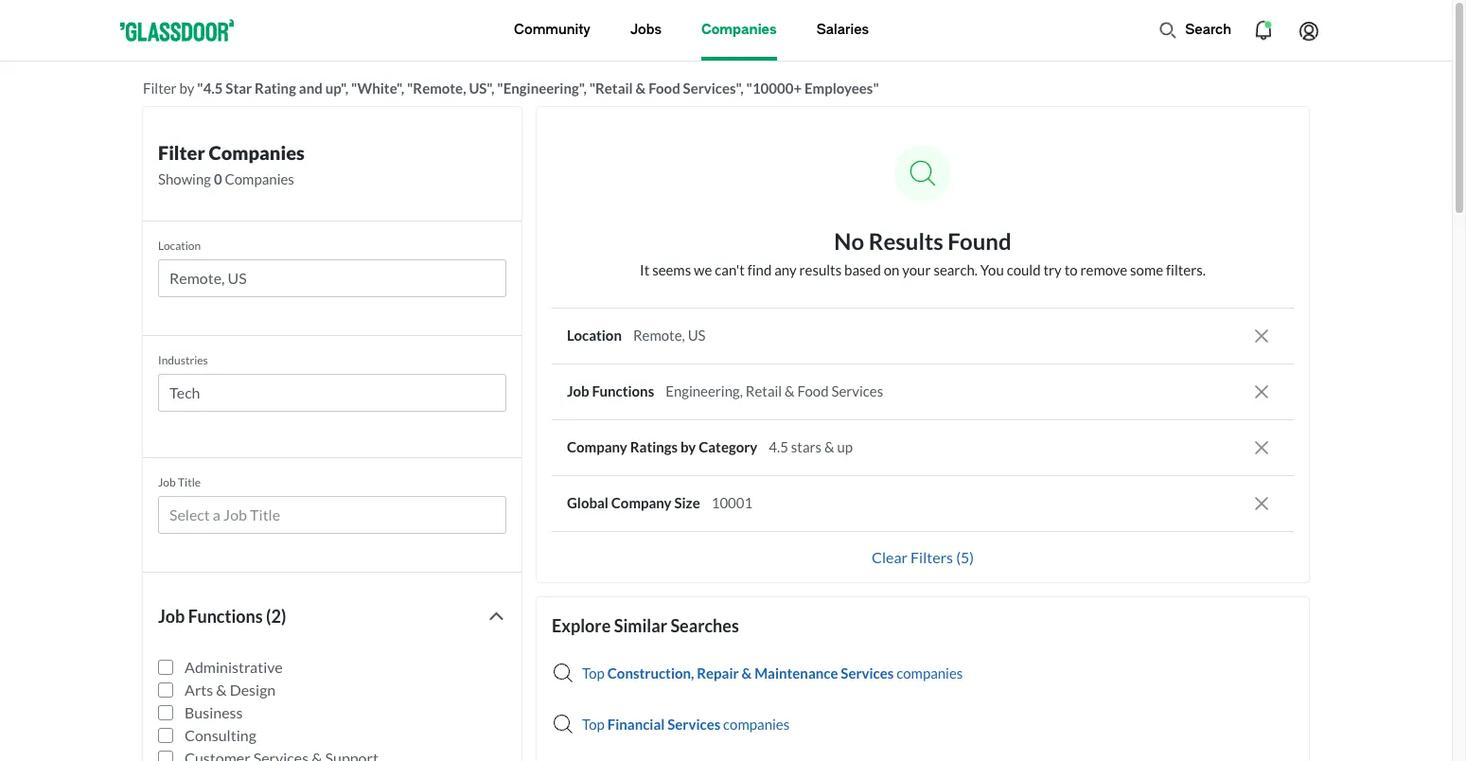 Task type: describe. For each thing, give the bounding box(es) containing it.
job title
[[158, 475, 201, 489]]

& left up on the bottom of page
[[825, 438, 835, 455]]

seems
[[652, 261, 691, 278]]

industries
[[158, 353, 208, 367]]

repair
[[697, 665, 739, 682]]

top for top construction, repair & maintenance services companies
[[582, 665, 605, 682]]

you
[[981, 261, 1004, 278]]

results
[[869, 227, 944, 255]]

global company size
[[567, 494, 700, 511]]

found
[[948, 227, 1012, 255]]

1 horizontal spatial by
[[681, 438, 696, 455]]

& right "retail
[[636, 80, 646, 97]]

& right retail
[[785, 382, 795, 399]]

none field location
[[158, 259, 506, 305]]

clear
[[872, 548, 908, 566]]

remove
[[1081, 261, 1128, 278]]

0 horizontal spatial location
[[158, 239, 201, 253]]

global
[[567, 494, 609, 511]]

design
[[230, 681, 276, 699]]

rating
[[255, 80, 296, 97]]

filters
[[911, 548, 953, 566]]

similar
[[614, 615, 667, 636]]

ratings
[[630, 438, 678, 455]]

on
[[884, 261, 900, 278]]

search
[[1185, 22, 1232, 38]]

0 horizontal spatial by
[[179, 80, 194, 97]]

1 horizontal spatial food
[[798, 382, 829, 399]]

0 vertical spatial companies
[[701, 22, 777, 38]]

0 vertical spatial company
[[567, 438, 627, 455]]

10001
[[712, 494, 753, 511]]

consulting
[[185, 726, 256, 744]]

1 vertical spatial services
[[841, 665, 894, 682]]

search button
[[1149, 11, 1241, 49]]

star
[[226, 80, 252, 97]]

functions for job functions
[[592, 382, 654, 399]]

and
[[299, 80, 323, 97]]

construction,
[[608, 665, 694, 682]]

filters.
[[1166, 261, 1206, 278]]

Industries field
[[169, 382, 495, 404]]

0
[[214, 170, 222, 187]]

based
[[844, 261, 881, 278]]

filter for by
[[143, 80, 177, 97]]

up
[[837, 438, 853, 455]]

none field industries
[[158, 374, 506, 419]]

arts
[[185, 681, 213, 699]]

could
[[1007, 261, 1041, 278]]

(2)
[[266, 606, 286, 627]]

administrative
[[185, 658, 283, 676]]

job functions
[[567, 382, 654, 399]]

try
[[1044, 261, 1062, 278]]

job for job functions
[[567, 382, 589, 399]]

salaries link
[[817, 0, 869, 61]]

"white",
[[351, 80, 404, 97]]

filter by "4.5 star rating and up", "white", "remote, us", "engineering", "retail & food services", "10000+ employees"
[[143, 80, 879, 97]]

remote,
[[633, 327, 685, 344]]

no
[[834, 227, 864, 255]]

financial
[[608, 716, 665, 733]]

category
[[699, 438, 758, 455]]

filter companies showing 0 companies
[[158, 141, 305, 187]]

search.
[[934, 261, 978, 278]]

top for top financial services companies
[[582, 716, 605, 733]]

4.5 stars & up
[[769, 438, 853, 455]]

company ratings by category
[[567, 438, 758, 455]]

jobs
[[630, 22, 662, 38]]

1 horizontal spatial location
[[567, 327, 622, 344]]



Task type: vqa. For each thing, say whether or not it's contained in the screenshot.
Employees"
yes



Task type: locate. For each thing, give the bounding box(es) containing it.
to
[[1065, 261, 1078, 278]]

community link
[[514, 0, 591, 61]]

job inside button
[[158, 606, 185, 627]]

companies up 0
[[209, 141, 305, 164]]

2 vertical spatial job
[[158, 606, 185, 627]]

clear filters (5) button
[[866, 547, 980, 567]]

1 vertical spatial companies
[[723, 716, 790, 733]]

maintenance
[[755, 665, 838, 682]]

up",
[[325, 80, 348, 97]]

0 horizontal spatial companies
[[723, 716, 790, 733]]

"4.5
[[197, 80, 223, 97]]

job functions (2)
[[158, 606, 286, 627]]

find
[[748, 261, 772, 278]]

location up job functions
[[567, 327, 622, 344]]

services
[[832, 382, 883, 399], [841, 665, 894, 682], [668, 716, 721, 733]]

none field for industries
[[158, 374, 506, 419]]

1 vertical spatial job
[[158, 475, 176, 489]]

food
[[649, 80, 680, 97], [798, 382, 829, 399]]

explore similar searches
[[552, 615, 739, 636]]

location
[[158, 239, 201, 253], [567, 327, 622, 344]]

0 vertical spatial job
[[567, 382, 589, 399]]

any
[[775, 261, 797, 278]]

companies right 0
[[225, 170, 294, 187]]

2 none field from the top
[[158, 374, 506, 419]]

none field for location
[[158, 259, 506, 305]]

1 horizontal spatial companies
[[897, 665, 963, 682]]

1 vertical spatial companies
[[209, 141, 305, 164]]

0 vertical spatial none field
[[158, 259, 506, 305]]

top financial services companies
[[582, 716, 790, 733]]

engineering, retail & food services
[[666, 382, 883, 399]]

services",
[[683, 80, 744, 97]]

1 horizontal spatial functions
[[592, 382, 654, 399]]

job for job functions (2)
[[158, 606, 185, 627]]

2 vertical spatial none field
[[158, 496, 506, 541]]

filter inside filter companies showing 0 companies
[[158, 141, 205, 164]]

& right repair
[[742, 665, 752, 682]]

results
[[799, 261, 842, 278]]

services right maintenance
[[841, 665, 894, 682]]

companies
[[897, 665, 963, 682], [723, 716, 790, 733]]

companies
[[701, 22, 777, 38], [209, 141, 305, 164], [225, 170, 294, 187]]

3 none field from the top
[[158, 496, 506, 541]]

food right retail
[[798, 382, 829, 399]]

arts & design
[[185, 681, 276, 699]]

1 vertical spatial food
[[798, 382, 829, 399]]

location down showing
[[158, 239, 201, 253]]

filter for companies
[[158, 141, 205, 164]]

0 vertical spatial services
[[832, 382, 883, 399]]

0 horizontal spatial functions
[[188, 606, 263, 627]]

no results found it seems we can't find any results based on your search. you could try to remove some filters.
[[640, 227, 1206, 278]]

clear filters (5)
[[872, 548, 974, 566]]

companies link
[[701, 0, 777, 61]]

1 top from the top
[[582, 665, 605, 682]]

0 vertical spatial functions
[[592, 382, 654, 399]]

1 none field from the top
[[158, 259, 506, 305]]

2 vertical spatial services
[[668, 716, 721, 733]]

None field
[[158, 259, 506, 305], [158, 374, 506, 419], [158, 496, 506, 541]]

0 vertical spatial filter
[[143, 80, 177, 97]]

functions left (2)
[[188, 606, 263, 627]]

functions inside button
[[188, 606, 263, 627]]

jobs link
[[630, 0, 662, 61]]

searches
[[671, 615, 739, 636]]

functions for job functions (2)
[[188, 606, 263, 627]]

filter
[[143, 80, 177, 97], [158, 141, 205, 164]]

job for job title
[[158, 475, 176, 489]]

employees"
[[805, 80, 879, 97]]

companies up services",
[[701, 22, 777, 38]]

1 vertical spatial by
[[681, 438, 696, 455]]

services up up on the bottom of page
[[832, 382, 883, 399]]

food left services",
[[649, 80, 680, 97]]

4.5
[[769, 438, 789, 455]]

job functions (2) button
[[158, 603, 506, 630]]

2 vertical spatial companies
[[225, 170, 294, 187]]

1 vertical spatial none field
[[158, 374, 506, 419]]

none field for job title
[[158, 496, 506, 541]]

services down repair
[[668, 716, 721, 733]]

0 horizontal spatial food
[[649, 80, 680, 97]]

0 vertical spatial companies
[[897, 665, 963, 682]]

"10000+
[[747, 80, 802, 97]]

engineering,
[[666, 382, 743, 399]]

Location field
[[169, 267, 495, 290]]

retail
[[746, 382, 782, 399]]

us",
[[469, 80, 495, 97]]

Job Title field
[[169, 504, 495, 526]]

0 vertical spatial by
[[179, 80, 194, 97]]

1 vertical spatial location
[[567, 327, 622, 344]]

1 vertical spatial top
[[582, 716, 605, 733]]

1 vertical spatial filter
[[158, 141, 205, 164]]

1 vertical spatial functions
[[188, 606, 263, 627]]

0 vertical spatial location
[[158, 239, 201, 253]]

we
[[694, 261, 712, 278]]

by
[[179, 80, 194, 97], [681, 438, 696, 455]]

showing
[[158, 170, 211, 187]]

functions
[[592, 382, 654, 399], [188, 606, 263, 627]]

& right 'arts'
[[216, 681, 227, 699]]

stars
[[791, 438, 822, 455]]

0 vertical spatial food
[[649, 80, 680, 97]]

top down 'explore'
[[582, 665, 605, 682]]

salaries
[[817, 22, 869, 38]]

2 top from the top
[[582, 716, 605, 733]]

us
[[688, 327, 706, 344]]

0 vertical spatial top
[[582, 665, 605, 682]]

&
[[636, 80, 646, 97], [785, 382, 795, 399], [825, 438, 835, 455], [742, 665, 752, 682], [216, 681, 227, 699]]

by left "4.5
[[179, 80, 194, 97]]

(5)
[[956, 548, 974, 566]]

some
[[1130, 261, 1164, 278]]

your
[[902, 261, 931, 278]]

business
[[185, 703, 243, 721]]

filter left "4.5
[[143, 80, 177, 97]]

top left financial
[[582, 716, 605, 733]]

filter up showing
[[158, 141, 205, 164]]

company left 'size'
[[611, 494, 672, 511]]

remote, us
[[633, 327, 706, 344]]

1 vertical spatial company
[[611, 494, 672, 511]]

job
[[567, 382, 589, 399], [158, 475, 176, 489], [158, 606, 185, 627]]

it
[[640, 261, 650, 278]]

"remote,
[[407, 80, 466, 97]]

size
[[675, 494, 700, 511]]

can't
[[715, 261, 745, 278]]

"engineering",
[[497, 80, 587, 97]]

functions up the "ratings"
[[592, 382, 654, 399]]

community
[[514, 22, 591, 38]]

top construction, repair & maintenance services companies
[[582, 665, 963, 682]]

by right the "ratings"
[[681, 438, 696, 455]]

title
[[178, 475, 201, 489]]

company up global
[[567, 438, 627, 455]]

explore
[[552, 615, 611, 636]]

none field job title
[[158, 496, 506, 541]]

company
[[567, 438, 627, 455], [611, 494, 672, 511]]

"retail
[[589, 80, 633, 97]]



